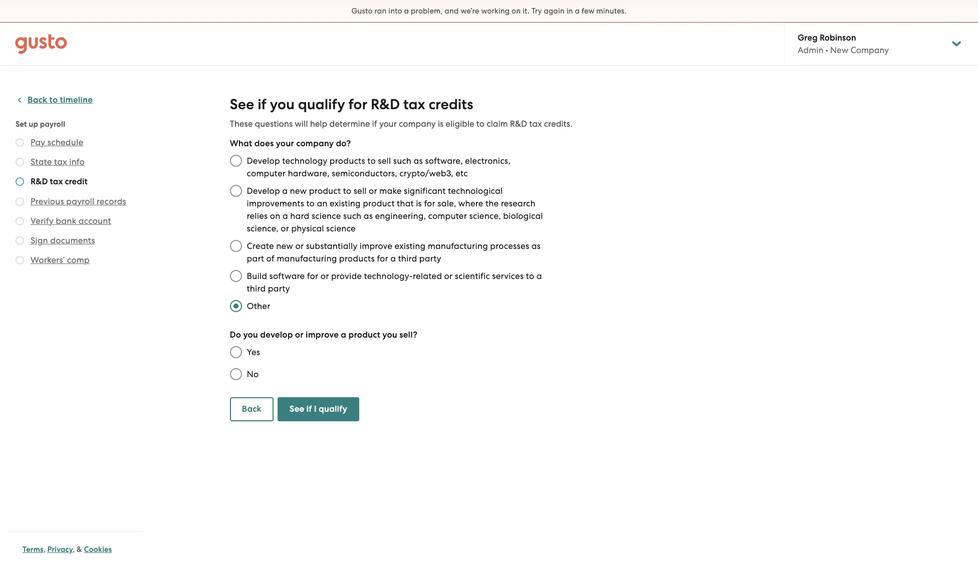 Task type: vqa. For each thing, say whether or not it's contained in the screenshot.
first Phone from the top
no



Task type: locate. For each thing, give the bounding box(es) containing it.
will
[[295, 119, 308, 129]]

1 vertical spatial company
[[296, 138, 334, 149]]

existing
[[330, 199, 361, 209], [395, 241, 426, 251]]

related
[[413, 271, 442, 281]]

admin
[[798, 45, 824, 55]]

semiconductors,
[[332, 168, 397, 178]]

science down an
[[312, 211, 341, 221]]

sell up semiconductors,
[[378, 156, 391, 166]]

timeline
[[60, 95, 93, 105]]

0 vertical spatial company
[[399, 119, 436, 129]]

1 vertical spatial back
[[242, 404, 262, 415]]

1 horizontal spatial is
[[438, 119, 444, 129]]

1 develop from the top
[[247, 156, 280, 166]]

your right does
[[276, 138, 294, 149]]

0 vertical spatial if
[[258, 96, 267, 113]]

1 horizontal spatial improve
[[360, 241, 393, 251]]

to left timeline
[[49, 95, 58, 105]]

1 horizontal spatial third
[[398, 254, 417, 264]]

1 vertical spatial qualify
[[319, 404, 347, 415]]

to down semiconductors,
[[343, 186, 352, 196]]

1 vertical spatial such
[[343, 211, 362, 221]]

existing inside develop a new product to sell or make significant technological improvements to an existing product that is for sale, where the research relies on a hard science such as engineering, computer science, biological science, or physical science
[[330, 199, 361, 209]]

is right the that
[[416, 199, 422, 209]]

1 vertical spatial if
[[372, 119, 377, 129]]

computer down does
[[247, 168, 286, 178]]

privacy
[[47, 545, 73, 554]]

0 horizontal spatial sell
[[354, 186, 367, 196]]

, left privacy
[[43, 545, 46, 554]]

0 vertical spatial third
[[398, 254, 417, 264]]

if left i
[[307, 404, 312, 415]]

0 horizontal spatial see
[[230, 96, 254, 113]]

computer inside the develop technology products to sell such as software, electronics, computer hardware, semiconductors, crypto/web3, etc
[[247, 168, 286, 178]]

r&d right claim
[[510, 119, 527, 129]]

0 vertical spatial back
[[28, 95, 47, 105]]

1 horizontal spatial science,
[[469, 211, 501, 221]]

2 horizontal spatial as
[[532, 241, 541, 251]]

qualify for you
[[298, 96, 345, 113]]

6 check image from the top
[[16, 256, 24, 265]]

etc
[[456, 168, 468, 178]]

develop up "improvements"
[[247, 186, 280, 196]]

1 horizontal spatial back
[[242, 404, 262, 415]]

0 horizontal spatial third
[[247, 284, 266, 294]]

or left physical
[[281, 224, 289, 234]]

develop inside develop a new product to sell or make significant technological improvements to an existing product that is for sale, where the research relies on a hard science such as engineering, computer science, biological science, or physical science
[[247, 186, 280, 196]]

0 vertical spatial qualify
[[298, 96, 345, 113]]

0 horizontal spatial payroll
[[40, 120, 65, 129]]

see inside "see if i qualify" button
[[290, 404, 304, 415]]

science, down 'relies'
[[247, 224, 279, 234]]

1 vertical spatial on
[[270, 211, 281, 221]]

science
[[312, 211, 341, 221], [326, 224, 356, 234]]

0 vertical spatial your
[[379, 119, 397, 129]]

develop inside the develop technology products to sell such as software, electronics, computer hardware, semiconductors, crypto/web3, etc
[[247, 156, 280, 166]]

improve for or
[[306, 330, 339, 340]]

computer inside develop a new product to sell or make significant technological improvements to an existing product that is for sale, where the research relies on a hard science such as engineering, computer science, biological science, or physical science
[[428, 211, 467, 221]]

or inside create new or substantially improve existing manufacturing processes as part of manufacturing products for a third party
[[296, 241, 304, 251]]

1 horizontal spatial r&d
[[371, 96, 400, 113]]

science,
[[469, 211, 501, 221], [247, 224, 279, 234]]

existing right an
[[330, 199, 361, 209]]

your right the determine
[[379, 119, 397, 129]]

1 horizontal spatial manufacturing
[[428, 241, 488, 251]]

see left i
[[290, 404, 304, 415]]

1 vertical spatial new
[[276, 241, 293, 251]]

0 horizontal spatial such
[[343, 211, 362, 221]]

0 horizontal spatial you
[[243, 330, 258, 340]]

1 vertical spatial manufacturing
[[277, 254, 337, 264]]

0 vertical spatial products
[[330, 156, 365, 166]]

other
[[247, 301, 270, 311]]

0 horizontal spatial r&d
[[31, 176, 48, 187]]

0 horizontal spatial existing
[[330, 199, 361, 209]]

payroll up pay schedule
[[40, 120, 65, 129]]

1 vertical spatial party
[[268, 284, 290, 294]]

product left sell?
[[349, 330, 381, 340]]

5 check image from the top
[[16, 237, 24, 245]]

1 horizontal spatial sell
[[378, 156, 391, 166]]

on inside develop a new product to sell or make significant technological improvements to an existing product that is for sale, where the research relies on a hard science such as engineering, computer science, biological science, or physical science
[[270, 211, 281, 221]]

0 horizontal spatial back
[[28, 95, 47, 105]]

1 horizontal spatial see
[[290, 404, 304, 415]]

back inside button
[[28, 95, 47, 105]]

to up semiconductors,
[[368, 156, 376, 166]]

do?
[[336, 138, 351, 149]]

1 check image from the top
[[16, 138, 24, 147]]

you up questions
[[270, 96, 295, 113]]

qualify for i
[[319, 404, 347, 415]]

1 vertical spatial develop
[[247, 186, 280, 196]]

0 vertical spatial party
[[419, 254, 441, 264]]

check image
[[16, 138, 24, 147], [16, 158, 24, 166], [16, 198, 24, 206], [16, 217, 24, 226], [16, 237, 24, 245], [16, 256, 24, 265]]

new right create
[[276, 241, 293, 251]]

verify
[[31, 216, 54, 226]]

develop
[[247, 156, 280, 166], [247, 186, 280, 196]]

for up technology-
[[377, 254, 388, 264]]

as up crypto/web3,
[[414, 156, 423, 166]]

1 vertical spatial r&d
[[510, 119, 527, 129]]

significant
[[404, 186, 446, 196]]

check image for workers'
[[16, 256, 24, 265]]

sell?
[[400, 330, 418, 340]]

electronics,
[[465, 156, 511, 166]]

again
[[544, 7, 565, 16]]

, left &
[[73, 545, 75, 554]]

new inside create new or substantially improve existing manufacturing processes as part of manufacturing products for a third party
[[276, 241, 293, 251]]

check image left workers'
[[16, 256, 24, 265]]

back
[[28, 95, 47, 105], [242, 404, 262, 415]]

0 vertical spatial r&d
[[371, 96, 400, 113]]

1 horizontal spatial existing
[[395, 241, 426, 251]]

check image left verify
[[16, 217, 24, 226]]

where
[[459, 199, 484, 209]]

develop technology products to sell such as software, electronics, computer hardware, semiconductors, crypto/web3, etc
[[247, 156, 511, 178]]

for right software
[[307, 271, 318, 281]]

tax
[[404, 96, 425, 113], [530, 119, 542, 129], [54, 157, 67, 167], [50, 176, 63, 187]]

existing inside create new or substantially improve existing manufacturing processes as part of manufacturing products for a third party
[[395, 241, 426, 251]]

1 vertical spatial sell
[[354, 186, 367, 196]]

0 vertical spatial science
[[312, 211, 341, 221]]

back down no
[[242, 404, 262, 415]]

0 vertical spatial product
[[309, 186, 341, 196]]

back for back to timeline
[[28, 95, 47, 105]]

pay
[[31, 137, 45, 147]]

1 vertical spatial existing
[[395, 241, 426, 251]]

2 develop from the top
[[247, 186, 280, 196]]

0 horizontal spatial company
[[296, 138, 334, 149]]

improve inside create new or substantially improve existing manufacturing processes as part of manufacturing products for a third party
[[360, 241, 393, 251]]

2 check image from the top
[[16, 158, 24, 166]]

party down software
[[268, 284, 290, 294]]

existing down engineering,
[[395, 241, 426, 251]]

r&d
[[371, 96, 400, 113], [510, 119, 527, 129], [31, 176, 48, 187]]

as right processes
[[532, 241, 541, 251]]

2 vertical spatial as
[[532, 241, 541, 251]]

we're
[[461, 7, 480, 16]]

sell
[[378, 156, 391, 166], [354, 186, 367, 196]]

0 vertical spatial such
[[393, 156, 412, 166]]

third up technology-
[[398, 254, 417, 264]]

develop down does
[[247, 156, 280, 166]]

workers' comp button
[[31, 254, 90, 266]]

tax inside button
[[54, 157, 67, 167]]

Develop technology products to sell such as software, electronics, computer hardware, semiconductors, crypto/web3, etc radio
[[225, 150, 247, 172]]

tax left the credit
[[50, 176, 63, 187]]

if up questions
[[258, 96, 267, 113]]

0 vertical spatial existing
[[330, 199, 361, 209]]

1 vertical spatial third
[[247, 284, 266, 294]]

tax up these questions will help determine if your company is eligible to claim r&d tax credits.
[[404, 96, 425, 113]]

1 horizontal spatial company
[[399, 119, 436, 129]]

or
[[369, 186, 377, 196], [281, 224, 289, 234], [296, 241, 304, 251], [321, 271, 329, 281], [444, 271, 453, 281], [295, 330, 304, 340]]

0 horizontal spatial is
[[416, 199, 422, 209]]

for
[[349, 96, 368, 113], [424, 199, 436, 209], [377, 254, 388, 264], [307, 271, 318, 281]]

payroll down the credit
[[66, 197, 94, 207]]

back up set up payroll
[[28, 95, 47, 105]]

no
[[247, 369, 259, 379]]

for inside build software for or provide technology-related or scientific services to a third party
[[307, 271, 318, 281]]

0 horizontal spatial party
[[268, 284, 290, 294]]

products
[[330, 156, 365, 166], [339, 254, 375, 264]]

for down significant
[[424, 199, 436, 209]]

0 vertical spatial manufacturing
[[428, 241, 488, 251]]

0 horizontal spatial science,
[[247, 224, 279, 234]]

your
[[379, 119, 397, 129], [276, 138, 294, 149]]

1 horizontal spatial on
[[512, 7, 521, 16]]

2 horizontal spatial if
[[372, 119, 377, 129]]

documents
[[50, 236, 95, 246]]

0 horizontal spatial as
[[364, 211, 373, 221]]

qualify
[[298, 96, 345, 113], [319, 404, 347, 415]]

such up crypto/web3,
[[393, 156, 412, 166]]

0 vertical spatial develop
[[247, 156, 280, 166]]

0 horizontal spatial on
[[270, 211, 281, 221]]

new inside develop a new product to sell or make significant technological improvements to an existing product that is for sale, where the research relies on a hard science such as engineering, computer science, biological science, or physical science
[[290, 186, 307, 196]]

r&d right check icon at the top
[[31, 176, 48, 187]]

see
[[230, 96, 254, 113], [290, 404, 304, 415]]

product up an
[[309, 186, 341, 196]]

products up provide
[[339, 254, 375, 264]]

company down the credits
[[399, 119, 436, 129]]

sell inside the develop technology products to sell such as software, electronics, computer hardware, semiconductors, crypto/web3, etc
[[378, 156, 391, 166]]

1 horizontal spatial your
[[379, 119, 397, 129]]

0 vertical spatial computer
[[247, 168, 286, 178]]

bank
[[56, 216, 76, 226]]

info
[[69, 157, 85, 167]]

product down make
[[363, 199, 395, 209]]

engineering,
[[375, 211, 426, 221]]

crypto/web3,
[[400, 168, 454, 178]]

manufacturing up scientific
[[428, 241, 488, 251]]

1 , from the left
[[43, 545, 46, 554]]

software
[[269, 271, 305, 281]]

third down build
[[247, 284, 266, 294]]

pay schedule button
[[31, 136, 83, 148]]

back inside button
[[242, 404, 262, 415]]

1 vertical spatial as
[[364, 211, 373, 221]]

that
[[397, 199, 414, 209]]

1 horizontal spatial you
[[270, 96, 295, 113]]

science, down the
[[469, 211, 501, 221]]

1 vertical spatial payroll
[[66, 197, 94, 207]]

company up technology
[[296, 138, 334, 149]]

new down hardware,
[[290, 186, 307, 196]]

sell down semiconductors,
[[354, 186, 367, 196]]

improve
[[360, 241, 393, 251], [306, 330, 339, 340]]

to right services
[[526, 271, 535, 281]]

r&d inside list
[[31, 176, 48, 187]]

0 vertical spatial sell
[[378, 156, 391, 166]]

,
[[43, 545, 46, 554], [73, 545, 75, 554]]

is
[[438, 119, 444, 129], [416, 199, 422, 209]]

1 horizontal spatial party
[[419, 254, 441, 264]]

2 vertical spatial product
[[349, 330, 381, 340]]

1 vertical spatial see
[[290, 404, 304, 415]]

science up substantially
[[326, 224, 356, 234]]

on left it. in the right top of the page
[[512, 7, 521, 16]]

or left provide
[[321, 271, 329, 281]]

manufacturing up software
[[277, 254, 337, 264]]

as
[[414, 156, 423, 166], [364, 211, 373, 221], [532, 241, 541, 251]]

check image for state
[[16, 158, 24, 166]]

improve up technology-
[[360, 241, 393, 251]]

what does your company do?
[[230, 138, 351, 149]]

qualify inside button
[[319, 404, 347, 415]]

research
[[501, 199, 536, 209]]

0 horizontal spatial ,
[[43, 545, 46, 554]]

if inside button
[[307, 404, 312, 415]]

develop for develop a new product to sell or make significant technological improvements to an existing product that is for sale, where the research relies on a hard science such as engineering, computer science, biological science, or physical science
[[247, 186, 280, 196]]

if for see if i qualify
[[307, 404, 312, 415]]

on
[[512, 7, 521, 16], [270, 211, 281, 221]]

0 vertical spatial science,
[[469, 211, 501, 221]]

1 vertical spatial is
[[416, 199, 422, 209]]

party inside create new or substantially improve existing manufacturing processes as part of manufacturing products for a third party
[[419, 254, 441, 264]]

1 horizontal spatial if
[[307, 404, 312, 415]]

third
[[398, 254, 417, 264], [247, 284, 266, 294]]

r&d up these questions will help determine if your company is eligible to claim r&d tax credits.
[[371, 96, 400, 113]]

for inside develop a new product to sell or make significant technological improvements to an existing product that is for sale, where the research relies on a hard science such as engineering, computer science, biological science, or physical science
[[424, 199, 436, 209]]

or down physical
[[296, 241, 304, 251]]

0 vertical spatial new
[[290, 186, 307, 196]]

check image for verify
[[16, 217, 24, 226]]

improve right develop
[[306, 330, 339, 340]]

1 vertical spatial science,
[[247, 224, 279, 234]]

Other radio
[[225, 295, 247, 317]]

eligible
[[446, 119, 475, 129]]

1 vertical spatial improve
[[306, 330, 339, 340]]

payroll
[[40, 120, 65, 129], [66, 197, 94, 207]]

products down do?
[[330, 156, 365, 166]]

1 horizontal spatial such
[[393, 156, 412, 166]]

you
[[270, 96, 295, 113], [243, 330, 258, 340], [383, 330, 398, 340]]

as inside develop a new product to sell or make significant technological improvements to an existing product that is for sale, where the research relies on a hard science such as engineering, computer science, biological science, or physical science
[[364, 211, 373, 221]]

back button
[[230, 398, 274, 422]]

0 horizontal spatial if
[[258, 96, 267, 113]]

party up related
[[419, 254, 441, 264]]

0 horizontal spatial improve
[[306, 330, 339, 340]]

such up substantially
[[343, 211, 362, 221]]

if
[[258, 96, 267, 113], [372, 119, 377, 129], [307, 404, 312, 415]]

qualify right i
[[319, 404, 347, 415]]

0 vertical spatial improve
[[360, 241, 393, 251]]

make
[[380, 186, 402, 196]]

1 vertical spatial science
[[326, 224, 356, 234]]

to left claim
[[477, 119, 485, 129]]

0 vertical spatial see
[[230, 96, 254, 113]]

0 vertical spatial as
[[414, 156, 423, 166]]

check image left pay
[[16, 138, 24, 147]]

state tax info
[[31, 157, 85, 167]]

develop for develop technology products to sell such as software, electronics, computer hardware, semiconductors, crypto/web3, etc
[[247, 156, 280, 166]]

terms link
[[23, 545, 43, 554]]

part
[[247, 254, 264, 264]]

if right the determine
[[372, 119, 377, 129]]

1 horizontal spatial payroll
[[66, 197, 94, 207]]

check image up check icon at the top
[[16, 158, 24, 166]]

or right develop
[[295, 330, 304, 340]]

2 vertical spatial if
[[307, 404, 312, 415]]

4 check image from the top
[[16, 217, 24, 226]]

on down "improvements"
[[270, 211, 281, 221]]

qualify up help
[[298, 96, 345, 113]]

computer down sale,
[[428, 211, 467, 221]]

is left eligible
[[438, 119, 444, 129]]

you left sell?
[[383, 330, 398, 340]]

as left engineering,
[[364, 211, 373, 221]]

check image down check icon at the top
[[16, 198, 24, 206]]

0 horizontal spatial your
[[276, 138, 294, 149]]

sign documents button
[[31, 235, 95, 247]]

for inside create new or substantially improve existing manufacturing processes as part of manufacturing products for a third party
[[377, 254, 388, 264]]

improvements
[[247, 199, 304, 209]]

check image left sign on the top left of the page
[[16, 237, 24, 245]]

tax left info
[[54, 157, 67, 167]]

1 horizontal spatial as
[[414, 156, 423, 166]]

2 vertical spatial r&d
[[31, 176, 48, 187]]

state
[[31, 157, 52, 167]]

or left make
[[369, 186, 377, 196]]

products inside create new or substantially improve existing manufacturing processes as part of manufacturing products for a third party
[[339, 254, 375, 264]]

these
[[230, 119, 253, 129]]

1 vertical spatial computer
[[428, 211, 467, 221]]

1 vertical spatial products
[[339, 254, 375, 264]]

Develop a new product to sell or make significant technological improvements to an existing product that is for sale, where the research relies on a hard science such as engineering, computer science, biological science, or physical science radio
[[225, 180, 247, 202]]

1 horizontal spatial computer
[[428, 211, 467, 221]]

see up these
[[230, 96, 254, 113]]

0 horizontal spatial computer
[[247, 168, 286, 178]]

1 horizontal spatial ,
[[73, 545, 75, 554]]

you right the do
[[243, 330, 258, 340]]

3 check image from the top
[[16, 198, 24, 206]]

a inside create new or substantially improve existing manufacturing processes as part of manufacturing products for a third party
[[391, 254, 396, 264]]



Task type: describe. For each thing, give the bounding box(es) containing it.
pay schedule
[[31, 137, 83, 147]]

develop
[[260, 330, 293, 340]]

comp
[[67, 255, 90, 265]]

previous
[[31, 197, 64, 207]]

cookies
[[84, 545, 112, 554]]

No radio
[[225, 363, 247, 385]]

help
[[310, 119, 327, 129]]

build software for or provide technology-related or scientific services to a third party
[[247, 271, 542, 294]]

privacy link
[[47, 545, 73, 554]]

see for see if i qualify
[[290, 404, 304, 415]]

do
[[230, 330, 241, 340]]

0 vertical spatial on
[[512, 7, 521, 16]]

2 horizontal spatial you
[[383, 330, 398, 340]]

few
[[582, 7, 595, 16]]

set up payroll
[[16, 120, 65, 129]]

of
[[266, 254, 275, 264]]

check image for pay
[[16, 138, 24, 147]]

payroll inside button
[[66, 197, 94, 207]]

third inside build software for or provide technology-related or scientific services to a third party
[[247, 284, 266, 294]]

up
[[29, 120, 38, 129]]

these questions will help determine if your company is eligible to claim r&d tax credits.
[[230, 119, 573, 129]]

problem,
[[411, 7, 443, 16]]

physical
[[291, 224, 324, 234]]

try
[[532, 7, 542, 16]]

does
[[255, 138, 274, 149]]

see if you qualify for r&d tax credits
[[230, 96, 473, 113]]

in
[[567, 7, 573, 16]]

2 horizontal spatial r&d
[[510, 119, 527, 129]]

as inside the develop technology products to sell such as software, electronics, computer hardware, semiconductors, crypto/web3, etc
[[414, 156, 423, 166]]

sale,
[[438, 199, 456, 209]]

services
[[492, 271, 524, 281]]

processes
[[490, 241, 530, 251]]

Build software for or provide technology-related or scientific services to a third party radio
[[225, 265, 247, 287]]

check image
[[16, 177, 24, 186]]

sign documents
[[31, 236, 95, 246]]

and
[[445, 7, 459, 16]]

credits
[[429, 96, 473, 113]]

products inside the develop technology products to sell such as software, electronics, computer hardware, semiconductors, crypto/web3, etc
[[330, 156, 365, 166]]

questions
[[255, 119, 293, 129]]

robinson
[[820, 33, 857, 43]]

workers' comp
[[31, 255, 90, 265]]

develop a new product to sell or make significant technological improvements to an existing product that is for sale, where the research relies on a hard science such as engineering, computer science, biological science, or physical science
[[247, 186, 543, 234]]

substantially
[[306, 241, 358, 251]]

credit
[[65, 176, 88, 187]]

to inside button
[[49, 95, 58, 105]]

credits.
[[544, 119, 573, 129]]

or right related
[[444, 271, 453, 281]]

a inside build software for or provide technology-related or scientific services to a third party
[[537, 271, 542, 281]]

r&d tax credit list
[[16, 136, 139, 268]]

gusto ran into a problem, and we're working on it. try again in a few minutes.
[[352, 7, 627, 16]]

such inside the develop technology products to sell such as software, electronics, computer hardware, semiconductors, crypto/web3, etc
[[393, 156, 412, 166]]

do you develop or improve a product you sell?
[[230, 330, 418, 340]]

new
[[831, 45, 849, 55]]

determine
[[330, 119, 370, 129]]

as inside create new or substantially improve existing manufacturing processes as part of manufacturing products for a third party
[[532, 241, 541, 251]]

see if i qualify button
[[278, 398, 360, 422]]

records
[[97, 197, 126, 207]]

see for see if you qualify for r&d tax credits
[[230, 96, 254, 113]]

create new or substantially improve existing manufacturing processes as part of manufacturing products for a third party
[[247, 241, 541, 264]]

the
[[486, 199, 499, 209]]

0 vertical spatial payroll
[[40, 120, 65, 129]]

back for back
[[242, 404, 262, 415]]

into
[[389, 7, 402, 16]]

sell inside develop a new product to sell or make significant technological improvements to an existing product that is for sale, where the research relies on a hard science such as engineering, computer science, biological science, or physical science
[[354, 186, 367, 196]]

an
[[317, 199, 328, 209]]

state tax info button
[[31, 156, 85, 168]]

technology-
[[364, 271, 413, 281]]

improve for substantially
[[360, 241, 393, 251]]

it.
[[523, 7, 530, 16]]

what
[[230, 138, 252, 149]]

relies
[[247, 211, 268, 221]]

back to timeline
[[28, 95, 93, 105]]

back to timeline button
[[16, 94, 93, 106]]

Create new or substantially improve existing manufacturing processes as part of manufacturing products for a third party radio
[[225, 235, 247, 257]]

build
[[247, 271, 267, 281]]

is inside develop a new product to sell or make significant technological improvements to an existing product that is for sale, where the research relies on a hard science such as engineering, computer science, biological science, or physical science
[[416, 199, 422, 209]]

create
[[247, 241, 274, 251]]

verify bank account button
[[31, 215, 111, 227]]

if for see if you qualify for r&d tax credits
[[258, 96, 267, 113]]

yes
[[247, 347, 260, 357]]

ran
[[375, 7, 387, 16]]

•
[[826, 45, 828, 55]]

see if i qualify
[[290, 404, 347, 415]]

such inside develop a new product to sell or make significant technological improvements to an existing product that is for sale, where the research relies on a hard science such as engineering, computer science, biological science, or physical science
[[343, 211, 362, 221]]

greg robinson admin • new company
[[798, 33, 889, 55]]

home image
[[15, 34, 67, 54]]

hard
[[290, 211, 310, 221]]

working
[[481, 7, 510, 16]]

0 horizontal spatial manufacturing
[[277, 254, 337, 264]]

2 , from the left
[[73, 545, 75, 554]]

1 vertical spatial product
[[363, 199, 395, 209]]

Yes radio
[[225, 341, 247, 363]]

company
[[851, 45, 889, 55]]

cookies button
[[84, 544, 112, 556]]

greg
[[798, 33, 818, 43]]

third inside create new or substantially improve existing manufacturing processes as part of manufacturing products for a third party
[[398, 254, 417, 264]]

sign
[[31, 236, 48, 246]]

schedule
[[47, 137, 83, 147]]

to inside the develop technology products to sell such as software, electronics, computer hardware, semiconductors, crypto/web3, etc
[[368, 156, 376, 166]]

terms
[[23, 545, 43, 554]]

terms , privacy , & cookies
[[23, 545, 112, 554]]

account
[[79, 216, 111, 226]]

hardware,
[[288, 168, 330, 178]]

check image for previous
[[16, 198, 24, 206]]

1 vertical spatial your
[[276, 138, 294, 149]]

check image for sign
[[16, 237, 24, 245]]

for up the determine
[[349, 96, 368, 113]]

0 vertical spatial is
[[438, 119, 444, 129]]

to inside build software for or provide technology-related or scientific services to a third party
[[526, 271, 535, 281]]

&
[[77, 545, 82, 554]]

set
[[16, 120, 27, 129]]

party inside build software for or provide technology-related or scientific services to a third party
[[268, 284, 290, 294]]

gusto
[[352, 7, 373, 16]]

verify bank account
[[31, 216, 111, 226]]

provide
[[331, 271, 362, 281]]

software,
[[425, 156, 463, 166]]

to left an
[[306, 199, 315, 209]]

tax left credits.
[[530, 119, 542, 129]]

claim
[[487, 119, 508, 129]]

r&d tax credit
[[31, 176, 88, 187]]

technological
[[448, 186, 503, 196]]



